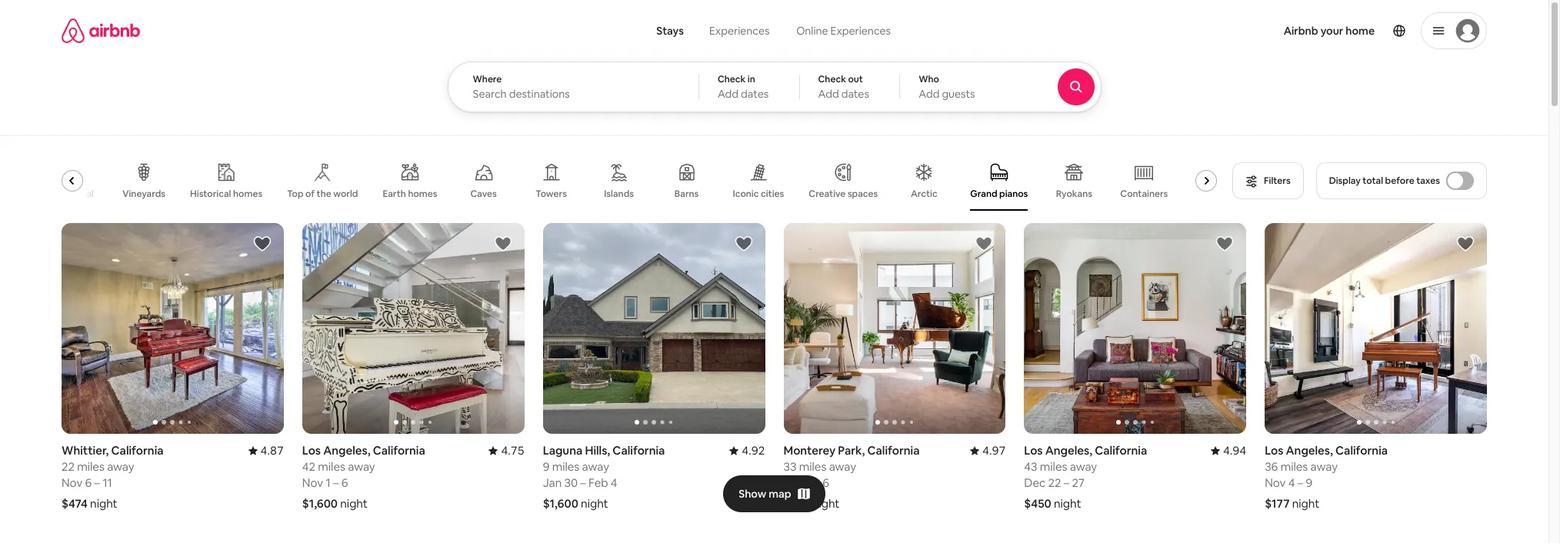 Task type: describe. For each thing, give the bounding box(es) containing it.
add to wishlist: laguna hills, california image
[[735, 235, 753, 253]]

experiences inside 'button'
[[710, 24, 770, 38]]

map
[[769, 487, 792, 501]]

show
[[739, 487, 767, 501]]

nov for 42
[[302, 476, 323, 491]]

check out add dates
[[819, 73, 870, 101]]

display total before taxes button
[[1317, 162, 1488, 199]]

airbnb your home link
[[1275, 15, 1385, 47]]

los for 43
[[1025, 444, 1043, 458]]

9 inside the los angeles, california 36 miles away nov 4 – 9 $177 night
[[1306, 476, 1313, 491]]

miles for 33 miles away
[[799, 460, 827, 474]]

experiences button
[[696, 15, 783, 46]]

earth homes
[[383, 188, 438, 200]]

away for 42 miles away
[[348, 460, 375, 474]]

Where field
[[473, 87, 674, 101]]

$450
[[1025, 497, 1052, 511]]

4.94
[[1224, 444, 1247, 458]]

of
[[306, 188, 315, 200]]

online experiences
[[797, 24, 891, 38]]

feb
[[589, 476, 608, 491]]

add inside who add guests
[[919, 87, 940, 101]]

los angeles, california 36 miles away nov 4 – 9 $177 night
[[1265, 444, 1389, 511]]

jan
[[543, 476, 562, 491]]

filters
[[1265, 175, 1291, 187]]

– inside the los angeles, california 36 miles away nov 4 – 9 $177 night
[[1298, 476, 1304, 491]]

4 inside the los angeles, california 36 miles away nov 4 – 9 $177 night
[[1289, 476, 1296, 491]]

nov inside whittier, california 22 miles away nov 6 – 11 $474 night
[[62, 476, 83, 491]]

group containing historical homes
[[55, 151, 1236, 211]]

hills,
[[585, 444, 610, 458]]

– for 42 miles away
[[333, 476, 339, 491]]

park,
[[838, 444, 865, 458]]

6 for 33
[[823, 476, 830, 491]]

stays button
[[644, 15, 696, 46]]

3 add to wishlist: los angeles, california image from the left
[[1457, 235, 1475, 253]]

4.87
[[261, 444, 284, 458]]

california inside whittier, california 22 miles away nov 6 – 11 $474 night
[[111, 444, 164, 458]]

4.97 out of 5 average rating image
[[971, 444, 1006, 458]]

display
[[1330, 175, 1361, 187]]

what can we help you find? tab list
[[644, 15, 783, 46]]

30
[[565, 476, 578, 491]]

4.92 out of 5 average rating image
[[730, 444, 765, 458]]

dates for check out add dates
[[842, 87, 870, 101]]

angeles, for nov 1 – 6
[[323, 444, 371, 458]]

iconic
[[733, 188, 759, 200]]

your
[[1321, 24, 1344, 38]]

historical
[[190, 188, 231, 200]]

california for 9 miles away
[[613, 444, 665, 458]]

profile element
[[929, 0, 1488, 62]]

$1,600 inside laguna hills, california 9 miles away jan 30 – feb 4 $1,600 night
[[543, 497, 579, 511]]

miles for 9 miles away
[[552, 460, 580, 474]]

whittier,
[[62, 444, 109, 458]]

iconic cities
[[733, 188, 785, 200]]

stays tab panel
[[448, 62, 1144, 112]]

los angeles, california 43 miles away dec 22 – 27 $450 night
[[1025, 444, 1148, 511]]

– for 9 miles away
[[581, 476, 586, 491]]

$276
[[784, 497, 810, 511]]

group for los angeles, california 42 miles away nov 1 – 6 $1,600 night
[[302, 223, 525, 434]]

1 for $276
[[807, 476, 812, 491]]

night for $450
[[1054, 497, 1082, 511]]

add for check out add dates
[[819, 87, 839, 101]]

home
[[1346, 24, 1375, 38]]

towers
[[536, 188, 567, 200]]

ryokans
[[1057, 188, 1093, 200]]

where
[[473, 73, 502, 85]]

homes for earth homes
[[408, 188, 438, 200]]

nov for 33
[[784, 476, 805, 491]]

add for check in add dates
[[718, 87, 739, 101]]

taxes
[[1417, 175, 1441, 187]]

cities
[[761, 188, 785, 200]]

caves
[[471, 188, 497, 200]]

add to wishlist: whittier, california image
[[253, 235, 272, 253]]

– inside whittier, california 22 miles away nov 6 – 11 $474 night
[[94, 476, 100, 491]]

2 experiences from the left
[[831, 24, 891, 38]]

california for 43 miles away
[[1095, 444, 1148, 458]]

top of the world
[[287, 188, 358, 200]]

in
[[748, 73, 756, 85]]

grand pianos
[[971, 188, 1029, 200]]

43
[[1025, 460, 1038, 474]]

4.94 out of 5 average rating image
[[1211, 444, 1247, 458]]

– for 43 miles away
[[1064, 476, 1070, 491]]

before
[[1386, 175, 1415, 187]]

the
[[317, 188, 332, 200]]

creative
[[809, 188, 846, 200]]

whittier, california 22 miles away nov 6 – 11 $474 night
[[62, 444, 164, 511]]

away inside whittier, california 22 miles away nov 6 – 11 $474 night
[[107, 460, 134, 474]]

airbnb
[[1284, 24, 1319, 38]]

online experiences link
[[783, 15, 905, 46]]

check for check out add dates
[[819, 73, 847, 85]]

top
[[287, 188, 304, 200]]

spaces
[[848, 188, 878, 200]]

show map
[[739, 487, 792, 501]]

los for 42
[[302, 444, 321, 458]]

tropical
[[59, 188, 94, 200]]

group for whittier, california 22 miles away nov 6 – 11 $474 night
[[62, 223, 284, 434]]



Task type: vqa. For each thing, say whether or not it's contained in the screenshot.
2nd The 1 from the right
yes



Task type: locate. For each thing, give the bounding box(es) containing it.
0 horizontal spatial 4
[[611, 476, 618, 491]]

away right 42
[[348, 460, 375, 474]]

1 night from the left
[[90, 497, 118, 511]]

– inside monterey park, california 33 miles away nov 1 – 6 $276 night
[[815, 476, 821, 491]]

arctic
[[911, 188, 938, 200]]

0 horizontal spatial 6
[[85, 476, 92, 491]]

3 away from the left
[[829, 460, 857, 474]]

homes right historical on the top left of page
[[233, 188, 263, 200]]

away
[[107, 460, 134, 474], [348, 460, 375, 474], [829, 460, 857, 474], [1070, 460, 1098, 474], [582, 460, 610, 474], [1311, 460, 1338, 474]]

filters button
[[1233, 162, 1304, 199]]

5 miles from the left
[[552, 460, 580, 474]]

1 angeles, from the left
[[323, 444, 371, 458]]

containers
[[1121, 188, 1169, 200]]

1 vertical spatial 22
[[1049, 476, 1062, 491]]

night for $276
[[813, 497, 840, 511]]

out
[[849, 73, 864, 85]]

check left out
[[819, 73, 847, 85]]

5 night from the left
[[581, 497, 609, 511]]

0 horizontal spatial 1
[[326, 476, 331, 491]]

add inside check in add dates
[[718, 87, 739, 101]]

1 $1,600 from the left
[[302, 497, 338, 511]]

experiences right online
[[831, 24, 891, 38]]

3 california from the left
[[868, 444, 920, 458]]

away inside monterey park, california 33 miles away nov 1 – 6 $276 night
[[829, 460, 857, 474]]

0 horizontal spatial add
[[718, 87, 739, 101]]

6 night from the left
[[1293, 497, 1320, 511]]

2 1 from the left
[[807, 476, 812, 491]]

nov down "36"
[[1265, 476, 1286, 491]]

4.87 out of 5 average rating image
[[248, 444, 284, 458]]

night inside laguna hills, california 9 miles away jan 30 – feb 4 $1,600 night
[[581, 497, 609, 511]]

grand
[[971, 188, 998, 200]]

2 $1,600 from the left
[[543, 497, 579, 511]]

dec
[[1025, 476, 1046, 491]]

angeles, for dec 22 – 27
[[1046, 444, 1093, 458]]

1 vertical spatial 9
[[1306, 476, 1313, 491]]

1 horizontal spatial homes
[[408, 188, 438, 200]]

away for 9 miles away
[[582, 460, 610, 474]]

night for $177
[[1293, 497, 1320, 511]]

1 add from the left
[[718, 87, 739, 101]]

night inside the los angeles, california 36 miles away nov 4 – 9 $177 night
[[1293, 497, 1320, 511]]

display total before taxes
[[1330, 175, 1441, 187]]

6 california from the left
[[1336, 444, 1389, 458]]

3 miles from the left
[[799, 460, 827, 474]]

0 horizontal spatial angeles,
[[323, 444, 371, 458]]

1 california from the left
[[111, 444, 164, 458]]

nov up $474
[[62, 476, 83, 491]]

4.97
[[983, 444, 1006, 458]]

night inside los angeles, california 42 miles away nov 1 – 6 $1,600 night
[[340, 497, 368, 511]]

stays
[[657, 24, 684, 38]]

add
[[718, 87, 739, 101], [819, 87, 839, 101], [919, 87, 940, 101]]

1 horizontal spatial 4
[[1289, 476, 1296, 491]]

los up 42
[[302, 444, 321, 458]]

4
[[611, 476, 618, 491], [1289, 476, 1296, 491]]

nov down 42
[[302, 476, 323, 491]]

add down the who
[[919, 87, 940, 101]]

1 horizontal spatial experiences
[[831, 24, 891, 38]]

0 horizontal spatial 9
[[543, 460, 550, 474]]

1 experiences from the left
[[710, 24, 770, 38]]

– inside the los angeles, california 43 miles away dec 22 – 27 $450 night
[[1064, 476, 1070, 491]]

2 los from the left
[[1025, 444, 1043, 458]]

1 add to wishlist: los angeles, california image from the left
[[494, 235, 512, 253]]

$177
[[1265, 497, 1290, 511]]

miles
[[77, 460, 105, 474], [318, 460, 346, 474], [799, 460, 827, 474], [1040, 460, 1068, 474], [552, 460, 580, 474], [1281, 460, 1309, 474]]

away right "36"
[[1311, 460, 1338, 474]]

golfing
[[1199, 188, 1231, 200]]

add down experiences 'button'
[[718, 87, 739, 101]]

2 away from the left
[[348, 460, 375, 474]]

angeles, right 4.87
[[323, 444, 371, 458]]

homes
[[233, 188, 263, 200], [408, 188, 438, 200]]

california
[[111, 444, 164, 458], [373, 444, 425, 458], [868, 444, 920, 458], [1095, 444, 1148, 458], [613, 444, 665, 458], [1336, 444, 1389, 458]]

0 horizontal spatial add to wishlist: los angeles, california image
[[494, 235, 512, 253]]

homes right earth
[[408, 188, 438, 200]]

show map button
[[724, 476, 826, 513]]

barns
[[675, 188, 699, 200]]

los inside the los angeles, california 43 miles away dec 22 – 27 $450 night
[[1025, 444, 1043, 458]]

california for 33 miles away
[[868, 444, 920, 458]]

2 california from the left
[[373, 444, 425, 458]]

4 california from the left
[[1095, 444, 1148, 458]]

1 miles from the left
[[77, 460, 105, 474]]

total
[[1363, 175, 1384, 187]]

4 – from the left
[[1064, 476, 1070, 491]]

check in add dates
[[718, 73, 769, 101]]

1 horizontal spatial angeles,
[[1046, 444, 1093, 458]]

2 add to wishlist: los angeles, california image from the left
[[1216, 235, 1235, 253]]

nov for 36
[[1265, 476, 1286, 491]]

1 check from the left
[[718, 73, 746, 85]]

– for 33 miles away
[[815, 476, 821, 491]]

4 up $177 at the right
[[1289, 476, 1296, 491]]

0 horizontal spatial los
[[302, 444, 321, 458]]

0 vertical spatial 22
[[62, 460, 75, 474]]

miles inside whittier, california 22 miles away nov 6 – 11 $474 night
[[77, 460, 105, 474]]

1 4 from the left
[[611, 476, 618, 491]]

2 miles from the left
[[318, 460, 346, 474]]

add down online experiences
[[819, 87, 839, 101]]

los inside the los angeles, california 36 miles away nov 4 – 9 $177 night
[[1265, 444, 1284, 458]]

6 miles from the left
[[1281, 460, 1309, 474]]

4 nov from the left
[[1265, 476, 1286, 491]]

check inside check out add dates
[[819, 73, 847, 85]]

miles down the whittier, on the bottom left of page
[[77, 460, 105, 474]]

away up 27
[[1070, 460, 1098, 474]]

experiences up 'in'
[[710, 24, 770, 38]]

1 horizontal spatial add
[[819, 87, 839, 101]]

california inside the los angeles, california 36 miles away nov 4 – 9 $177 night
[[1336, 444, 1389, 458]]

away inside the los angeles, california 36 miles away nov 4 – 9 $177 night
[[1311, 460, 1338, 474]]

california inside laguna hills, california 9 miles away jan 30 – feb 4 $1,600 night
[[613, 444, 665, 458]]

9 inside laguna hills, california 9 miles away jan 30 – feb 4 $1,600 night
[[543, 460, 550, 474]]

los up "43" at the bottom right of the page
[[1025, 444, 1043, 458]]

11
[[103, 476, 112, 491]]

angeles, inside the los angeles, california 36 miles away nov 4 – 9 $177 night
[[1287, 444, 1334, 458]]

dates down 'in'
[[741, 87, 769, 101]]

dates
[[741, 87, 769, 101], [842, 87, 870, 101]]

earth
[[383, 188, 406, 200]]

0 horizontal spatial dates
[[741, 87, 769, 101]]

none search field containing stays
[[448, 0, 1144, 112]]

creative spaces
[[809, 188, 878, 200]]

22
[[62, 460, 75, 474], [1049, 476, 1062, 491]]

2 4 from the left
[[1289, 476, 1296, 491]]

0 vertical spatial 9
[[543, 460, 550, 474]]

miles right "43" at the bottom right of the page
[[1040, 460, 1068, 474]]

los angeles, california 42 miles away nov 1 – 6 $1,600 night
[[302, 444, 425, 511]]

miles inside monterey park, california 33 miles away nov 1 – 6 $276 night
[[799, 460, 827, 474]]

2 horizontal spatial 6
[[823, 476, 830, 491]]

night for $1,600
[[340, 497, 368, 511]]

miles inside the los angeles, california 36 miles away nov 4 – 9 $177 night
[[1281, 460, 1309, 474]]

4.75
[[501, 444, 525, 458]]

1 – from the left
[[94, 476, 100, 491]]

1 inside los angeles, california 42 miles away nov 1 – 6 $1,600 night
[[326, 476, 331, 491]]

6 inside los angeles, california 42 miles away nov 1 – 6 $1,600 night
[[341, 476, 348, 491]]

experiences
[[710, 24, 770, 38], [831, 24, 891, 38]]

1 horizontal spatial dates
[[842, 87, 870, 101]]

miles for 43 miles away
[[1040, 460, 1068, 474]]

1 1 from the left
[[326, 476, 331, 491]]

vineyards
[[122, 188, 165, 200]]

2 check from the left
[[819, 73, 847, 85]]

add to wishlist: los angeles, california image
[[494, 235, 512, 253], [1216, 235, 1235, 253], [1457, 235, 1475, 253]]

3 night from the left
[[813, 497, 840, 511]]

islands
[[604, 188, 634, 200]]

nov inside los angeles, california 42 miles away nov 1 – 6 $1,600 night
[[302, 476, 323, 491]]

group for laguna hills, california 9 miles away jan 30 – feb 4 $1,600 night
[[543, 223, 765, 434]]

3 add from the left
[[919, 87, 940, 101]]

36
[[1265, 460, 1279, 474]]

away for 43 miles away
[[1070, 460, 1098, 474]]

away up 11
[[107, 460, 134, 474]]

0 horizontal spatial experiences
[[710, 24, 770, 38]]

2 horizontal spatial add
[[919, 87, 940, 101]]

nov down 33
[[784, 476, 805, 491]]

california inside los angeles, california 42 miles away nov 1 – 6 $1,600 night
[[373, 444, 425, 458]]

nov inside monterey park, california 33 miles away nov 1 – 6 $276 night
[[784, 476, 805, 491]]

nov inside the los angeles, california 36 miles away nov 4 – 9 $177 night
[[1265, 476, 1286, 491]]

monterey
[[784, 444, 836, 458]]

los inside los angeles, california 42 miles away nov 1 – 6 $1,600 night
[[302, 444, 321, 458]]

angeles, up 27
[[1046, 444, 1093, 458]]

– inside laguna hills, california 9 miles away jan 30 – feb 4 $1,600 night
[[581, 476, 586, 491]]

los for 36
[[1265, 444, 1284, 458]]

check inside check in add dates
[[718, 73, 746, 85]]

4 away from the left
[[1070, 460, 1098, 474]]

dates down out
[[842, 87, 870, 101]]

check for check in add dates
[[718, 73, 746, 85]]

22 inside whittier, california 22 miles away nov 6 – 11 $474 night
[[62, 460, 75, 474]]

27
[[1073, 476, 1085, 491]]

away down park,
[[829, 460, 857, 474]]

add to wishlist: monterey park, california image
[[975, 235, 994, 253]]

1 dates from the left
[[741, 87, 769, 101]]

3 los from the left
[[1265, 444, 1284, 458]]

5 california from the left
[[613, 444, 665, 458]]

2 6 from the left
[[341, 476, 348, 491]]

miles inside laguna hills, california 9 miles away jan 30 – feb 4 $1,600 night
[[552, 460, 580, 474]]

2 night from the left
[[340, 497, 368, 511]]

1 nov from the left
[[62, 476, 83, 491]]

miles right "36"
[[1281, 460, 1309, 474]]

$1,600 inside los angeles, california 42 miles away nov 1 – 6 $1,600 night
[[302, 497, 338, 511]]

check
[[718, 73, 746, 85], [819, 73, 847, 85]]

world
[[333, 188, 358, 200]]

night inside the los angeles, california 43 miles away dec 22 – 27 $450 night
[[1054, 497, 1082, 511]]

night inside whittier, california 22 miles away nov 6 – 11 $474 night
[[90, 497, 118, 511]]

6 – from the left
[[1298, 476, 1304, 491]]

2 dates from the left
[[842, 87, 870, 101]]

away for 33 miles away
[[829, 460, 857, 474]]

monterey park, california 33 miles away nov 1 – 6 $276 night
[[784, 444, 920, 511]]

3 6 from the left
[[823, 476, 830, 491]]

3 – from the left
[[815, 476, 821, 491]]

angeles, up $177 at the right
[[1287, 444, 1334, 458]]

online
[[797, 24, 829, 38]]

add to wishlist: los angeles, california image for 4.75
[[494, 235, 512, 253]]

group for monterey park, california 33 miles away nov 1 – 6 $276 night
[[784, 223, 1006, 434]]

1 horizontal spatial 22
[[1049, 476, 1062, 491]]

1 horizontal spatial 6
[[341, 476, 348, 491]]

33
[[784, 460, 797, 474]]

1 horizontal spatial $1,600
[[543, 497, 579, 511]]

night inside monterey park, california 33 miles away nov 1 – 6 $276 night
[[813, 497, 840, 511]]

4.75 out of 5 average rating image
[[489, 444, 525, 458]]

night
[[90, 497, 118, 511], [340, 497, 368, 511], [813, 497, 840, 511], [1054, 497, 1082, 511], [581, 497, 609, 511], [1293, 497, 1320, 511]]

away down hills,
[[582, 460, 610, 474]]

laguna
[[543, 444, 583, 458]]

2 angeles, from the left
[[1046, 444, 1093, 458]]

california for 42 miles away
[[373, 444, 425, 458]]

miles inside the los angeles, california 43 miles away dec 22 – 27 $450 night
[[1040, 460, 1068, 474]]

dates for check in add dates
[[741, 87, 769, 101]]

miles for 42 miles away
[[318, 460, 346, 474]]

$474
[[62, 497, 88, 511]]

who add guests
[[919, 73, 976, 101]]

6 inside whittier, california 22 miles away nov 6 – 11 $474 night
[[85, 476, 92, 491]]

4 miles from the left
[[1040, 460, 1068, 474]]

check left 'in'
[[718, 73, 746, 85]]

angeles,
[[323, 444, 371, 458], [1046, 444, 1093, 458], [1287, 444, 1334, 458]]

22 inside the los angeles, california 43 miles away dec 22 – 27 $450 night
[[1049, 476, 1062, 491]]

1 for $1,600
[[326, 476, 331, 491]]

6 away from the left
[[1311, 460, 1338, 474]]

angeles, inside the los angeles, california 43 miles away dec 22 – 27 $450 night
[[1046, 444, 1093, 458]]

5 – from the left
[[581, 476, 586, 491]]

4 night from the left
[[1054, 497, 1082, 511]]

2 horizontal spatial los
[[1265, 444, 1284, 458]]

4 right feb
[[611, 476, 618, 491]]

guests
[[942, 87, 976, 101]]

1 horizontal spatial los
[[1025, 444, 1043, 458]]

historical homes
[[190, 188, 263, 200]]

2 add from the left
[[819, 87, 839, 101]]

1 horizontal spatial add to wishlist: los angeles, california image
[[1216, 235, 1235, 253]]

nov
[[62, 476, 83, 491], [302, 476, 323, 491], [784, 476, 805, 491], [1265, 476, 1286, 491]]

miles down laguna
[[552, 460, 580, 474]]

add to wishlist: los angeles, california image for 4.94
[[1216, 235, 1235, 253]]

away inside laguna hills, california 9 miles away jan 30 – feb 4 $1,600 night
[[582, 460, 610, 474]]

1 inside monterey park, california 33 miles away nov 1 – 6 $276 night
[[807, 476, 812, 491]]

group
[[55, 151, 1236, 211], [62, 223, 284, 434], [302, 223, 525, 434], [543, 223, 765, 434], [784, 223, 1006, 434], [1025, 223, 1247, 434], [1265, 223, 1488, 434]]

1 los from the left
[[302, 444, 321, 458]]

1 horizontal spatial 1
[[807, 476, 812, 491]]

angeles, inside los angeles, california 42 miles away nov 1 – 6 $1,600 night
[[323, 444, 371, 458]]

0 horizontal spatial check
[[718, 73, 746, 85]]

$1,600 down jan
[[543, 497, 579, 511]]

laguna hills, california 9 miles away jan 30 – feb 4 $1,600 night
[[543, 444, 665, 511]]

6
[[85, 476, 92, 491], [341, 476, 348, 491], [823, 476, 830, 491]]

4.92
[[742, 444, 765, 458]]

dates inside check out add dates
[[842, 87, 870, 101]]

0 horizontal spatial homes
[[233, 188, 263, 200]]

1
[[326, 476, 331, 491], [807, 476, 812, 491]]

0 horizontal spatial 22
[[62, 460, 75, 474]]

3 angeles, from the left
[[1287, 444, 1334, 458]]

los up "36"
[[1265, 444, 1284, 458]]

6 for 42
[[341, 476, 348, 491]]

5 away from the left
[[582, 460, 610, 474]]

42
[[302, 460, 316, 474]]

– inside los angeles, california 42 miles away nov 1 – 6 $1,600 night
[[333, 476, 339, 491]]

miles down the monterey
[[799, 460, 827, 474]]

4 inside laguna hills, california 9 miles away jan 30 – feb 4 $1,600 night
[[611, 476, 618, 491]]

group for los angeles, california 43 miles away dec 22 – 27 $450 night
[[1025, 223, 1247, 434]]

2 nov from the left
[[302, 476, 323, 491]]

homes for historical homes
[[233, 188, 263, 200]]

who
[[919, 73, 940, 85]]

california inside monterey park, california 33 miles away nov 1 – 6 $276 night
[[868, 444, 920, 458]]

california inside the los angeles, california 43 miles away dec 22 – 27 $450 night
[[1095, 444, 1148, 458]]

22 right dec
[[1049, 476, 1062, 491]]

airbnb your home
[[1284, 24, 1375, 38]]

9
[[543, 460, 550, 474], [1306, 476, 1313, 491]]

pianos
[[1000, 188, 1029, 200]]

2 horizontal spatial angeles,
[[1287, 444, 1334, 458]]

$1,600 down 42
[[302, 497, 338, 511]]

1 horizontal spatial 9
[[1306, 476, 1313, 491]]

miles right 42
[[318, 460, 346, 474]]

22 down the whittier, on the bottom left of page
[[62, 460, 75, 474]]

los
[[302, 444, 321, 458], [1025, 444, 1043, 458], [1265, 444, 1284, 458]]

2 – from the left
[[333, 476, 339, 491]]

1 away from the left
[[107, 460, 134, 474]]

miles inside los angeles, california 42 miles away nov 1 – 6 $1,600 night
[[318, 460, 346, 474]]

away inside the los angeles, california 43 miles away dec 22 – 27 $450 night
[[1070, 460, 1098, 474]]

2 horizontal spatial add to wishlist: los angeles, california image
[[1457, 235, 1475, 253]]

0 horizontal spatial $1,600
[[302, 497, 338, 511]]

add inside check out add dates
[[819, 87, 839, 101]]

None search field
[[448, 0, 1144, 112]]

away inside los angeles, california 42 miles away nov 1 – 6 $1,600 night
[[348, 460, 375, 474]]

3 nov from the left
[[784, 476, 805, 491]]

1 6 from the left
[[85, 476, 92, 491]]

1 horizontal spatial check
[[819, 73, 847, 85]]

6 inside monterey park, california 33 miles away nov 1 – 6 $276 night
[[823, 476, 830, 491]]

dates inside check in add dates
[[741, 87, 769, 101]]



